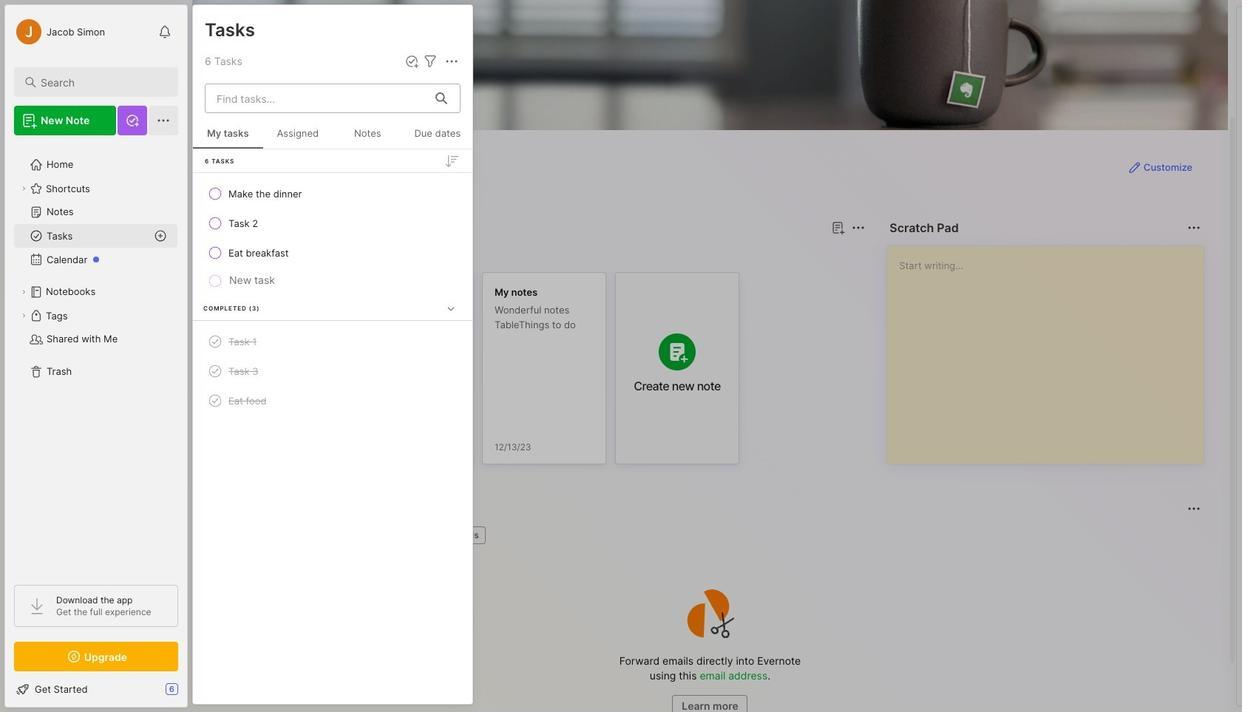 Task type: locate. For each thing, give the bounding box(es) containing it.
None search field
[[41, 73, 165, 91]]

1 row from the top
[[199, 181, 467, 207]]

row group
[[193, 149, 473, 427], [216, 272, 749, 473]]

task 1 0 cell
[[229, 334, 257, 349]]

tree
[[5, 144, 187, 572]]

tab
[[219, 246, 262, 263], [268, 246, 328, 263], [445, 527, 486, 544]]

Filter tasks field
[[422, 53, 439, 70]]

1 horizontal spatial tab
[[268, 246, 328, 263]]

row
[[199, 181, 467, 207], [199, 210, 467, 237], [199, 240, 467, 266], [199, 328, 467, 355], [199, 358, 467, 385], [199, 388, 467, 414]]

More actions and view options field
[[439, 53, 461, 70]]

expand notebooks image
[[19, 288, 28, 297]]

tab list
[[219, 246, 864, 263]]

Find tasks… text field
[[208, 86, 427, 111]]

4 row from the top
[[199, 328, 467, 355]]

none search field inside the main element
[[41, 73, 165, 91]]

Start writing… text field
[[900, 246, 1204, 452]]

6 row from the top
[[199, 388, 467, 414]]

filter tasks image
[[422, 53, 439, 70]]

2 row from the top
[[199, 210, 467, 237]]

collapse 01_completed image
[[444, 301, 459, 316]]

Sort options field
[[443, 152, 461, 170]]

tree inside the main element
[[5, 144, 187, 572]]



Task type: describe. For each thing, give the bounding box(es) containing it.
click to collapse image
[[187, 685, 198, 703]]

expand tags image
[[19, 311, 28, 320]]

Help and Learning task checklist field
[[5, 678, 187, 701]]

make the dinner 0 cell
[[229, 186, 302, 201]]

more actions and view options image
[[443, 53, 461, 70]]

eat food 2 cell
[[229, 394, 267, 408]]

0 horizontal spatial tab
[[219, 246, 262, 263]]

task 3 1 cell
[[229, 364, 259, 379]]

Search text field
[[41, 75, 165, 90]]

task 2 1 cell
[[229, 216, 258, 231]]

5 row from the top
[[199, 358, 467, 385]]

2 horizontal spatial tab
[[445, 527, 486, 544]]

sort options image
[[443, 152, 461, 170]]

Account field
[[14, 17, 105, 47]]

eat breakfast 2 cell
[[229, 246, 289, 260]]

3 row from the top
[[199, 240, 467, 266]]

new task image
[[405, 54, 419, 69]]

main element
[[0, 0, 192, 712]]



Task type: vqa. For each thing, say whether or not it's contained in the screenshot.
first 'row' from the top
yes



